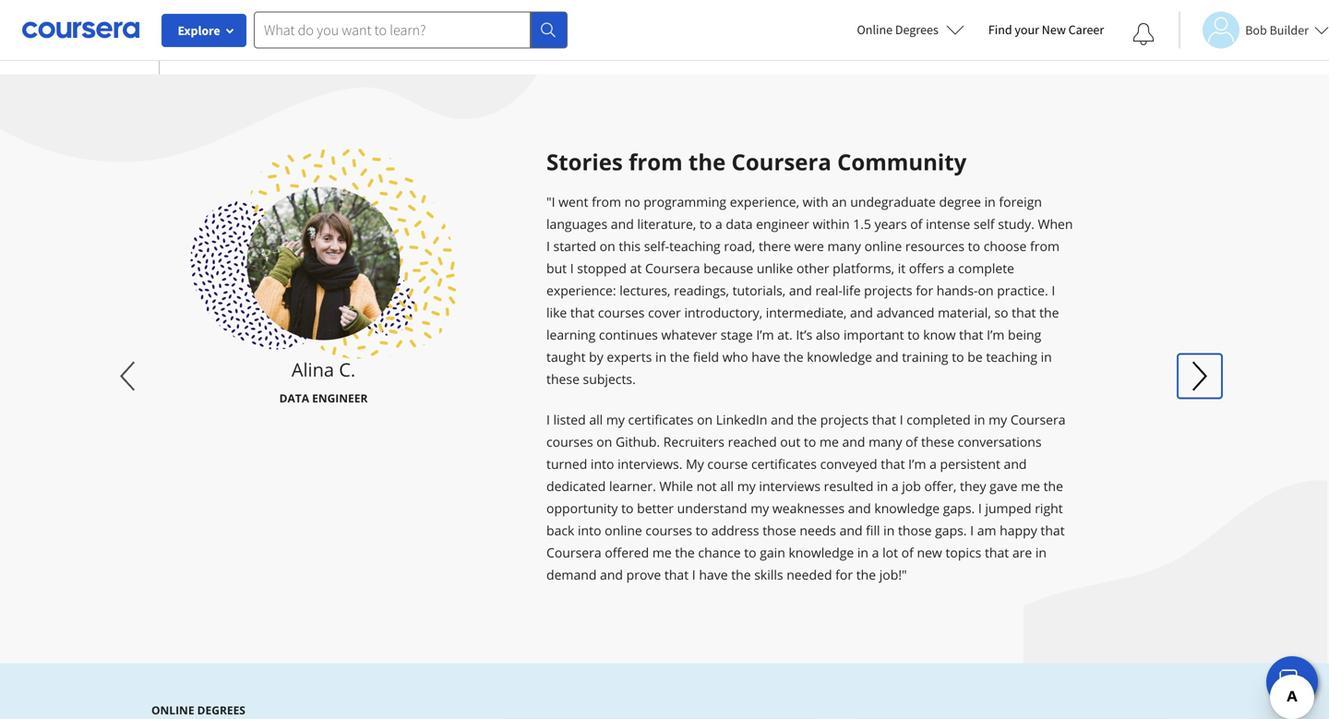 Task type: vqa. For each thing, say whether or not it's contained in the screenshot.
The University Of Illinois At Urbana-Champaign image at the left of the page
no



Task type: describe. For each thing, give the bounding box(es) containing it.
github.
[[616, 433, 660, 451]]

to right go
[[488, 32, 504, 52]]

and up conveyed in the bottom right of the page
[[843, 433, 866, 451]]

alina
[[292, 357, 334, 382]]

and up intermediate,
[[789, 282, 812, 299]]

online inside "i went from no programming experience, with an undegraduate degree in foreign languages and literature, to a data engineer within 1.5 years of intense self study. when i started on this self-teaching road, there were many online resources to choose from but i stopped at coursera because unlike other platforms, it offers a complete experience: lectures, readings, tutorials, and real-life projects for hands-on practice. i like that courses cover introductory, intermediate, and advanced material, so that the learning continues whatever stage i'm at. it's also important to know that i'm being taught by experts in the field who have the knowledge and training to be teaching in these subjects.
[[865, 237, 902, 255]]

my down course at the right of page
[[737, 477, 756, 495]]

bob
[[1246, 22, 1268, 38]]

the up right
[[1044, 477, 1064, 495]]

of inside "i went from no programming experience, with an undegraduate degree in foreign languages and literature, to a data engineer within 1.5 years of intense self study. when i started on this self-teaching road, there were many online resources to choose from but i stopped at coursera because unlike other platforms, it offers a complete experience: lectures, readings, tutorials, and real-life projects for hands-on practice. i like that courses cover introductory, intermediate, and advanced material, so that the learning continues whatever stage i'm at. it's also important to know that i'm being taught by experts in the field who have the knowledge and training to be teaching in these subjects.
[[911, 215, 923, 233]]

prove
[[627, 566, 661, 584]]

to down the learner.
[[621, 500, 634, 517]]

i right prove
[[692, 566, 696, 584]]

to right the out
[[804, 433, 817, 451]]

0 vertical spatial me
[[820, 433, 839, 451]]

2 vertical spatial me
[[653, 544, 672, 561]]

i left am
[[971, 522, 974, 539]]

the down "at."
[[784, 348, 804, 366]]

explore button
[[162, 14, 247, 47]]

stopped
[[577, 259, 627, 277]]

opportunity
[[547, 500, 618, 517]]

dedicated
[[547, 477, 606, 495]]

2 vertical spatial courses
[[646, 522, 693, 539]]

and down resulted at the right
[[848, 500, 871, 517]]

job!"
[[880, 566, 907, 584]]

taught
[[547, 348, 586, 366]]

and up the out
[[771, 411, 794, 428]]

knowledge inside "i went from no programming experience, with an undegraduate degree in foreign languages and literature, to a data engineer within 1.5 years of intense self study. when i started on this self-teaching road, there were many online resources to choose from but i stopped at coursera because unlike other platforms, it offers a complete experience: lectures, readings, tutorials, and real-life projects for hands-on practice. i like that courses cover introductory, intermediate, and advanced material, so that the learning continues whatever stage i'm at. it's also important to know that i'm being taught by experts in the field who have the knowledge and training to be teaching in these subjects.
[[807, 348, 873, 366]]

community
[[838, 147, 967, 177]]

i right practice.
[[1052, 282, 1056, 299]]

in down 'being'
[[1041, 348, 1052, 366]]

chat with us image
[[1278, 668, 1307, 697]]

needed
[[787, 566, 832, 584]]

for inside "i went from no programming experience, with an undegraduate degree in foreign languages and literature, to a data engineer within 1.5 years of intense self study. when i started on this self-teaching road, there were many online resources to choose from but i stopped at coursera because unlike other platforms, it offers a complete experience: lectures, readings, tutorials, and real-life projects for hands-on practice. i like that courses cover introductory, intermediate, and advanced material, so that the learning continues whatever stage i'm at. it's also important to know that i'm being taught by experts in the field who have the knowledge and training to be teaching in these subjects.
[[916, 282, 934, 299]]

lectures,
[[620, 282, 671, 299]]

skills
[[755, 566, 784, 584]]

lot
[[883, 544, 898, 561]]

but
[[547, 259, 567, 277]]

bob builder button
[[1179, 12, 1330, 48]]

a up the hands-
[[948, 259, 955, 277]]

back
[[547, 522, 575, 539]]

1 vertical spatial certificates
[[752, 455, 817, 473]]

cover
[[648, 304, 681, 321]]

with
[[803, 193, 829, 211]]

1 vertical spatial me
[[1021, 477, 1041, 495]]

persistent
[[940, 455, 1001, 473]]

a up offer,
[[930, 455, 937, 473]]

project
[[564, 32, 616, 52]]

guided
[[508, 32, 560, 52]]

to down programming
[[700, 215, 712, 233]]

complete
[[959, 259, 1015, 277]]

my up github.
[[606, 411, 625, 428]]

in up conversations
[[974, 411, 986, 428]]

self-
[[644, 237, 670, 255]]

to left the be
[[952, 348, 965, 366]]

demand
[[547, 566, 597, 584]]

out
[[781, 433, 801, 451]]

that up job
[[881, 455, 905, 473]]

the left chance
[[675, 544, 695, 561]]

recruiters
[[664, 433, 725, 451]]

alina c. data engineer
[[279, 357, 368, 406]]

i up but
[[547, 237, 550, 255]]

continues
[[599, 326, 658, 343]]

1 those from the left
[[763, 522, 797, 539]]

coursera inside "i went from no programming experience, with an undegraduate degree in foreign languages and literature, to a data engineer within 1.5 years of intense self study. when i started on this self-teaching road, there were many online resources to choose from but i stopped at coursera because unlike other platforms, it offers a complete experience: lectures, readings, tutorials, and real-life projects for hands-on practice. i like that courses cover introductory, intermediate, and advanced material, so that the learning continues whatever stage i'm at. it's also important to know that i'm being taught by experts in the field who have the knowledge and training to be teaching in these subjects.
[[645, 259, 700, 277]]

projects inside i listed all my certificates on linkedin and the projects that i completed in my coursera courses on github. recruiters reached out to me and many of these conversations turned into interviews. my course certificates conveyed that i'm a persistent and dedicated learner. while not all my interviews resulted in a job offer, they gave me the opportunity to better understand my weaknesses and knowledge gaps. i jumped right back into online courses to address those needs and fill in those gaps. i am happy that coursera offered me the chance to gain knowledge in a lot of new topics that are in demand and prove that i have the skills needed for the job!"
[[821, 411, 869, 428]]

in right are
[[1036, 544, 1047, 561]]

introductory,
[[685, 304, 763, 321]]

training
[[902, 348, 949, 366]]

within
[[813, 215, 850, 233]]

topics
[[946, 544, 982, 561]]

to down self
[[968, 237, 981, 255]]

i'm inside i listed all my certificates on linkedin and the projects that i completed in my coursera courses on github. recruiters reached out to me and many of these conversations turned into interviews. my course certificates conveyed that i'm a persistent and dedicated learner. while not all my interviews resulted in a job offer, they gave me the opportunity to better understand my weaknesses and knowledge gaps. i jumped right back into online courses to address those needs and fill in those gaps. i am happy that coursera offered me the chance to gain knowledge in a lot of new topics that are in demand and prove that i have the skills needed for the job!"
[[909, 455, 927, 473]]

who
[[723, 348, 749, 366]]

coursera image
[[22, 15, 139, 45]]

0 horizontal spatial degrees
[[197, 703, 246, 718]]

went
[[559, 193, 589, 211]]

a left data
[[716, 215, 723, 233]]

2 vertical spatial of
[[902, 544, 914, 561]]

stories
[[547, 147, 623, 177]]

learner.
[[609, 477, 656, 495]]

better
[[637, 500, 674, 517]]

your
[[1015, 21, 1040, 38]]

find your new career
[[989, 21, 1105, 38]]

study.
[[998, 215, 1035, 233]]

new
[[1042, 21, 1066, 38]]

a left job
[[892, 477, 899, 495]]

offers
[[909, 259, 945, 277]]

material,
[[938, 304, 991, 321]]

the left skills
[[731, 566, 751, 584]]

0 horizontal spatial all
[[589, 411, 603, 428]]

undegraduate
[[851, 193, 936, 211]]

the up the out
[[797, 411, 817, 428]]

projects inside "i went from no programming experience, with an undegraduate degree in foreign languages and literature, to a data engineer within 1.5 years of intense self study. when i started on this self-teaching road, there were many online resources to choose from but i stopped at coursera because unlike other platforms, it offers a complete experience: lectures, readings, tutorials, and real-life projects for hands-on practice. i like that courses cover introductory, intermediate, and advanced material, so that the learning continues whatever stage i'm at. it's also important to know that i'm being taught by experts in the field who have the knowledge and training to be teaching in these subjects.
[[864, 282, 913, 299]]

i right but
[[570, 259, 574, 277]]

in down fill
[[858, 544, 869, 561]]

these inside "i went from no programming experience, with an undegraduate degree in foreign languages and literature, to a data engineer within 1.5 years of intense self study. when i started on this self-teaching road, there were many online resources to choose from but i stopped at coursera because unlike other platforms, it offers a complete experience: lectures, readings, tutorials, and real-life projects for hands-on practice. i like that courses cover introductory, intermediate, and advanced material, so that the learning continues whatever stage i'm at. it's also important to know that i'm being taught by experts in the field who have the knowledge and training to be teaching in these subjects.
[[547, 370, 580, 388]]

offered
[[605, 544, 649, 561]]

go to guided project
[[464, 32, 616, 52]]

address
[[712, 522, 760, 539]]

like
[[547, 304, 567, 321]]

that down experience:
[[571, 304, 595, 321]]

have inside "i went from no programming experience, with an undegraduate degree in foreign languages and literature, to a data engineer within 1.5 years of intense self study. when i started on this self-teaching road, there were many online resources to choose from but i stopped at coursera because unlike other platforms, it offers a complete experience: lectures, readings, tutorials, and real-life projects for hands-on practice. i like that courses cover introductory, intermediate, and advanced material, so that the learning continues whatever stage i'm at. it's also important to know that i'm being taught by experts in the field who have the knowledge and training to be teaching in these subjects.
[[752, 348, 781, 366]]

"i went from no programming experience, with an undegraduate degree in foreign languages and literature, to a data engineer within 1.5 years of intense self study. when i started on this self-teaching road, there were many online resources to choose from but i stopped at coursera because unlike other platforms, it offers a complete experience: lectures, readings, tutorials, and real-life projects for hands-on practice. i like that courses cover introductory, intermediate, and advanced material, so that the learning continues whatever stage i'm at. it's also important to know that i'm being taught by experts in the field who have the knowledge and training to be teaching in these subjects.
[[547, 193, 1073, 388]]

on left github.
[[597, 433, 612, 451]]

2 horizontal spatial i'm
[[987, 326, 1005, 343]]

the up 'being'
[[1040, 304, 1060, 321]]

were
[[795, 237, 824, 255]]

that left completed
[[872, 411, 897, 428]]

when
[[1038, 215, 1073, 233]]

my up address
[[751, 500, 769, 517]]

while
[[660, 477, 693, 495]]

experience:
[[547, 282, 616, 299]]

the left job!"
[[857, 566, 876, 584]]

and down offered
[[600, 566, 623, 584]]

offer,
[[925, 477, 957, 495]]

in up self
[[985, 193, 996, 211]]

builder
[[1270, 22, 1309, 38]]

so
[[995, 304, 1009, 321]]

conveyed
[[820, 455, 878, 473]]

reached
[[728, 433, 777, 451]]

gave
[[990, 477, 1018, 495]]

stage
[[721, 326, 753, 343]]

my
[[686, 455, 704, 473]]

my up conversations
[[989, 411, 1008, 428]]

0 vertical spatial teaching
[[669, 237, 721, 255]]

have inside i listed all my certificates on linkedin and the projects that i completed in my coursera courses on github. recruiters reached out to me and many of these conversations turned into interviews. my course certificates conveyed that i'm a persistent and dedicated learner. while not all my interviews resulted in a job offer, they gave me the opportunity to better understand my weaknesses and knowledge gaps. i jumped right back into online courses to address those needs and fill in those gaps. i am happy that coursera offered me the chance to gain knowledge in a lot of new topics that are in demand and prove that i have the skills needed for the job!"
[[699, 566, 728, 584]]

1 horizontal spatial teaching
[[986, 348, 1038, 366]]

move carousel left image
[[107, 354, 151, 398]]



Task type: locate. For each thing, give the bounding box(es) containing it.
career
[[1069, 21, 1105, 38]]

go
[[464, 32, 484, 52]]

completed
[[907, 411, 971, 428]]

of
[[911, 215, 923, 233], [906, 433, 918, 451], [902, 544, 914, 561]]

certificates up interviews
[[752, 455, 817, 473]]

knowledge
[[807, 348, 873, 366], [875, 500, 940, 517], [789, 544, 854, 561]]

i up am
[[979, 500, 982, 517]]

0 vertical spatial online
[[865, 237, 902, 255]]

i left listed
[[547, 411, 550, 428]]

0 horizontal spatial online degrees
[[151, 703, 246, 718]]

courses down better
[[646, 522, 693, 539]]

from
[[629, 147, 683, 177], [592, 193, 621, 211], [1030, 237, 1060, 255]]

no
[[625, 193, 641, 211]]

and up this
[[611, 215, 634, 233]]

the down whatever on the top
[[670, 348, 690, 366]]

1 horizontal spatial online
[[857, 21, 893, 38]]

i'm down 'so'
[[987, 326, 1005, 343]]

coursera down self-
[[645, 259, 700, 277]]

0 horizontal spatial online
[[605, 522, 642, 539]]

1 horizontal spatial online
[[865, 237, 902, 255]]

all right not
[[720, 477, 734, 495]]

it
[[898, 259, 906, 277]]

those up new
[[898, 522, 932, 539]]

projects up conveyed in the bottom right of the page
[[821, 411, 869, 428]]

using tensorflow with amazon sagemaker by coursera project network image
[[249, 0, 342, 10]]

have down "at."
[[752, 348, 781, 366]]

many down within
[[828, 237, 861, 255]]

engineer
[[756, 215, 810, 233]]

those up gain
[[763, 522, 797, 539]]

for inside i listed all my certificates on linkedin and the projects that i completed in my coursera courses on github. recruiters reached out to me and many of these conversations turned into interviews. my course certificates conveyed that i'm a persistent and dedicated learner. while not all my interviews resulted in a job offer, they gave me the opportunity to better understand my weaknesses and knowledge gaps. i jumped right back into online courses to address those needs and fill in those gaps. i am happy that coursera offered me the chance to gain knowledge in a lot of new topics that are in demand and prove that i have the skills needed for the job!"
[[836, 566, 853, 584]]

that up 'being'
[[1012, 304, 1036, 321]]

0 horizontal spatial have
[[699, 566, 728, 584]]

real-
[[816, 282, 843, 299]]

self
[[974, 215, 995, 233]]

0 vertical spatial projects
[[864, 282, 913, 299]]

advanced
[[877, 304, 935, 321]]

0 vertical spatial many
[[828, 237, 861, 255]]

to down advanced
[[908, 326, 920, 343]]

1 horizontal spatial for
[[916, 282, 934, 299]]

0 vertical spatial from
[[629, 147, 683, 177]]

weaknesses
[[773, 500, 845, 517]]

fill
[[866, 522, 880, 539]]

1 vertical spatial gaps.
[[935, 522, 967, 539]]

knowledge down also on the right top of the page
[[807, 348, 873, 366]]

by
[[589, 348, 604, 366]]

0 vertical spatial have
[[752, 348, 781, 366]]

1 horizontal spatial from
[[629, 147, 683, 177]]

to left gain
[[744, 544, 757, 561]]

certificates up github.
[[628, 411, 694, 428]]

and down life
[[850, 304, 874, 321]]

interviews
[[759, 477, 821, 495]]

1 horizontal spatial certificates
[[752, 455, 817, 473]]

1 horizontal spatial many
[[869, 433, 903, 451]]

am
[[978, 522, 997, 539]]

these inside i listed all my certificates on linkedin and the projects that i completed in my coursera courses on github. recruiters reached out to me and many of these conversations turned into interviews. my course certificates conveyed that i'm a persistent and dedicated learner. while not all my interviews resulted in a job offer, they gave me the opportunity to better understand my weaknesses and knowledge gaps. i jumped right back into online courses to address those needs and fill in those gaps. i am happy that coursera offered me the chance to gain knowledge in a lot of new topics that are in demand and prove that i have the skills needed for the job!"
[[922, 433, 955, 451]]

into
[[591, 455, 614, 473], [578, 522, 602, 539]]

0 vertical spatial for
[[916, 282, 934, 299]]

data
[[726, 215, 753, 233]]

interviews.
[[618, 455, 683, 473]]

0 horizontal spatial for
[[836, 566, 853, 584]]

0 horizontal spatial online
[[151, 703, 194, 718]]

i'm up job
[[909, 455, 927, 473]]

me right gave
[[1021, 477, 1041, 495]]

online inside i listed all my certificates on linkedin and the projects that i completed in my coursera courses on github. recruiters reached out to me and many of these conversations turned into interviews. my course certificates conveyed that i'm a persistent and dedicated learner. while not all my interviews resulted in a job offer, they gave me the opportunity to better understand my weaknesses and knowledge gaps. i jumped right back into online courses to address those needs and fill in those gaps. i am happy that coursera offered me the chance to gain knowledge in a lot of new topics that are in demand and prove that i have the skills needed for the job!"
[[605, 522, 642, 539]]

from down when
[[1030, 237, 1060, 255]]

2 horizontal spatial me
[[1021, 477, 1041, 495]]

2 those from the left
[[898, 522, 932, 539]]

degree
[[939, 193, 982, 211]]

coursera up the experience,
[[732, 147, 832, 177]]

gain
[[760, 544, 786, 561]]

and
[[611, 215, 634, 233], [789, 282, 812, 299], [850, 304, 874, 321], [876, 348, 899, 366], [771, 411, 794, 428], [843, 433, 866, 451], [1004, 455, 1027, 473], [848, 500, 871, 517], [840, 522, 863, 539], [600, 566, 623, 584]]

choose
[[984, 237, 1027, 255]]

1 vertical spatial these
[[922, 433, 955, 451]]

1 vertical spatial online
[[605, 522, 642, 539]]

courses up continues
[[598, 304, 645, 321]]

into up dedicated
[[591, 455, 614, 473]]

alina c., data engineer image
[[247, 187, 400, 340]]

unlike
[[757, 259, 793, 277]]

have down chance
[[699, 566, 728, 584]]

i listed all my certificates on linkedin and the projects that i completed in my coursera courses on github. recruiters reached out to me and many of these conversations turned into interviews. my course certificates conveyed that i'm a persistent and dedicated learner. while not all my interviews resulted in a job offer, they gave me the opportunity to better understand my weaknesses and knowledge gaps. i jumped right back into online courses to address those needs and fill in those gaps. i am happy that coursera offered me the chance to gain knowledge in a lot of new topics that are in demand and prove that i have the skills needed for the job!"
[[547, 411, 1066, 584]]

online degrees
[[857, 21, 939, 38], [151, 703, 246, 718]]

linkedin
[[716, 411, 768, 428]]

needs
[[800, 522, 837, 539]]

whatever
[[662, 326, 718, 343]]

from up no at the left top of the page
[[629, 147, 683, 177]]

i'm left "at."
[[757, 326, 774, 343]]

these down completed
[[922, 433, 955, 451]]

0 horizontal spatial from
[[592, 193, 621, 211]]

0 vertical spatial degrees
[[896, 21, 939, 38]]

chance
[[698, 544, 741, 561]]

me up prove
[[653, 544, 672, 561]]

online inside popup button
[[857, 21, 893, 38]]

0 vertical spatial online degrees
[[857, 21, 939, 38]]

0 vertical spatial online
[[857, 21, 893, 38]]

me up conveyed in the bottom right of the page
[[820, 433, 839, 451]]

engineer
[[312, 391, 368, 406]]

teaching
[[669, 237, 721, 255], [986, 348, 1038, 366]]

on
[[600, 237, 616, 255], [978, 282, 994, 299], [697, 411, 713, 428], [597, 433, 612, 451]]

be
[[968, 348, 983, 366]]

2 vertical spatial knowledge
[[789, 544, 854, 561]]

of right years
[[911, 215, 923, 233]]

many inside "i went from no programming experience, with an undegraduate degree in foreign languages and literature, to a data engineer within 1.5 years of intense self study. when i started on this self-teaching road, there were many online resources to choose from but i stopped at coursera because unlike other platforms, it offers a complete experience: lectures, readings, tutorials, and real-life projects for hands-on practice. i like that courses cover introductory, intermediate, and advanced material, so that the learning continues whatever stage i'm at. it's also important to know that i'm being taught by experts in the field who have the knowledge and training to be teaching in these subjects.
[[828, 237, 861, 255]]

projects
[[864, 282, 913, 299], [821, 411, 869, 428]]

my
[[606, 411, 625, 428], [989, 411, 1008, 428], [737, 477, 756, 495], [751, 500, 769, 517]]

have
[[752, 348, 781, 366], [699, 566, 728, 584]]

to down understand at the bottom of the page
[[696, 522, 708, 539]]

these
[[547, 370, 580, 388], [922, 433, 955, 451]]

also
[[816, 326, 841, 343]]

these down taught
[[547, 370, 580, 388]]

1 vertical spatial all
[[720, 477, 734, 495]]

1 vertical spatial online degrees
[[151, 703, 246, 718]]

0 vertical spatial certificates
[[628, 411, 694, 428]]

bob builder
[[1246, 22, 1309, 38]]

field
[[693, 348, 719, 366]]

coursera up conversations
[[1011, 411, 1066, 428]]

1.5
[[853, 215, 872, 233]]

happy
[[1000, 522, 1038, 539]]

1 vertical spatial into
[[578, 522, 602, 539]]

1 vertical spatial have
[[699, 566, 728, 584]]

teaching down literature,
[[669, 237, 721, 255]]

many up conveyed in the bottom right of the page
[[869, 433, 903, 451]]

all right listed
[[589, 411, 603, 428]]

1 vertical spatial many
[[869, 433, 903, 451]]

0 vertical spatial these
[[547, 370, 580, 388]]

at
[[630, 259, 642, 277]]

1 vertical spatial courses
[[547, 433, 593, 451]]

1 vertical spatial of
[[906, 433, 918, 451]]

in right fill
[[884, 522, 895, 539]]

1 horizontal spatial online degrees
[[857, 21, 939, 38]]

platforms,
[[833, 259, 895, 277]]

"i
[[547, 193, 555, 211]]

projects down it on the right
[[864, 282, 913, 299]]

in left job
[[877, 477, 888, 495]]

2 horizontal spatial from
[[1030, 237, 1060, 255]]

1 vertical spatial knowledge
[[875, 500, 940, 517]]

1 vertical spatial from
[[592, 193, 621, 211]]

foreign
[[999, 193, 1042, 211]]

courses
[[598, 304, 645, 321], [547, 433, 593, 451], [646, 522, 693, 539]]

1 horizontal spatial courses
[[598, 304, 645, 321]]

What do you want to learn? text field
[[254, 12, 531, 48]]

degrees
[[896, 21, 939, 38], [197, 703, 246, 718]]

listed
[[554, 411, 586, 428]]

0 horizontal spatial courses
[[547, 433, 593, 451]]

from left no at the left top of the page
[[592, 193, 621, 211]]

courses down listed
[[547, 433, 593, 451]]

0 horizontal spatial many
[[828, 237, 861, 255]]

practice.
[[997, 282, 1049, 299]]

it's
[[796, 326, 813, 343]]

that down right
[[1041, 522, 1065, 539]]

0 horizontal spatial certificates
[[628, 411, 694, 428]]

of down completed
[[906, 433, 918, 451]]

None search field
[[254, 12, 568, 48]]

1 vertical spatial online
[[151, 703, 194, 718]]

online up offered
[[605, 522, 642, 539]]

1 horizontal spatial me
[[820, 433, 839, 451]]

coursera up "demand"
[[547, 544, 602, 561]]

other
[[797, 259, 830, 277]]

understand
[[677, 500, 748, 517]]

hands-
[[937, 282, 978, 299]]

on up 'recruiters'
[[697, 411, 713, 428]]

for right needed
[[836, 566, 853, 584]]

years
[[875, 215, 907, 233]]

know
[[924, 326, 956, 343]]

certificates
[[628, 411, 694, 428], [752, 455, 817, 473]]

to
[[488, 32, 504, 52], [700, 215, 712, 233], [968, 237, 981, 255], [908, 326, 920, 343], [952, 348, 965, 366], [804, 433, 817, 451], [621, 500, 634, 517], [696, 522, 708, 539], [744, 544, 757, 561]]

courses inside "i went from no programming experience, with an undegraduate degree in foreign languages and literature, to a data engineer within 1.5 years of intense self study. when i started on this self-teaching road, there were many online resources to choose from but i stopped at coursera because unlike other platforms, it offers a complete experience: lectures, readings, tutorials, and real-life projects for hands-on practice. i like that courses cover introductory, intermediate, and advanced material, so that the learning continues whatever stage i'm at. it's also important to know that i'm being taught by experts in the field who have the knowledge and training to be teaching in these subjects.
[[598, 304, 645, 321]]

subjects.
[[583, 370, 636, 388]]

gaps.
[[943, 500, 975, 517], [935, 522, 967, 539]]

teaching down 'being'
[[986, 348, 1038, 366]]

0 horizontal spatial these
[[547, 370, 580, 388]]

move carousel right image
[[1178, 354, 1223, 398]]

1 horizontal spatial have
[[752, 348, 781, 366]]

in right experts
[[656, 348, 667, 366]]

many
[[828, 237, 861, 255], [869, 433, 903, 451]]

0 horizontal spatial teaching
[[669, 237, 721, 255]]

on left this
[[600, 237, 616, 255]]

data
[[279, 391, 309, 406]]

i'm
[[757, 326, 774, 343], [987, 326, 1005, 343], [909, 455, 927, 473]]

0 vertical spatial of
[[911, 215, 923, 233]]

that up the be
[[960, 326, 984, 343]]

1 horizontal spatial i'm
[[909, 455, 927, 473]]

resources
[[906, 237, 965, 255]]

and left fill
[[840, 522, 863, 539]]

0 horizontal spatial i'm
[[757, 326, 774, 343]]

and up gave
[[1004, 455, 1027, 473]]

of right lot
[[902, 544, 914, 561]]

show notifications image
[[1133, 23, 1155, 45]]

are
[[1013, 544, 1033, 561]]

1 vertical spatial for
[[836, 566, 853, 584]]

1 horizontal spatial those
[[898, 522, 932, 539]]

the up programming
[[689, 147, 726, 177]]

1 horizontal spatial these
[[922, 433, 955, 451]]

2 horizontal spatial courses
[[646, 522, 693, 539]]

at.
[[778, 326, 793, 343]]

online degrees inside popup button
[[857, 21, 939, 38]]

1 vertical spatial teaching
[[986, 348, 1038, 366]]

i left completed
[[900, 411, 904, 428]]

0 horizontal spatial me
[[653, 544, 672, 561]]

1 horizontal spatial degrees
[[896, 21, 939, 38]]

life
[[843, 282, 861, 299]]

c.
[[339, 357, 356, 382]]

gaps. down they
[[943, 500, 975, 517]]

that down am
[[985, 544, 1009, 561]]

0 vertical spatial into
[[591, 455, 614, 473]]

find your new career link
[[980, 18, 1114, 42]]

1 horizontal spatial all
[[720, 477, 734, 495]]

intermediate,
[[766, 304, 847, 321]]

experts
[[607, 348, 652, 366]]

2 vertical spatial from
[[1030, 237, 1060, 255]]

languages
[[547, 215, 608, 233]]

those
[[763, 522, 797, 539], [898, 522, 932, 539]]

1 vertical spatial projects
[[821, 411, 869, 428]]

gaps. up topics
[[935, 522, 967, 539]]

many inside i listed all my certificates on linkedin and the projects that i completed in my coursera courses on github. recruiters reached out to me and many of these conversations turned into interviews. my course certificates conveyed that i'm a persistent and dedicated learner. while not all my interviews resulted in a job offer, they gave me the opportunity to better understand my weaknesses and knowledge gaps. i jumped right back into online courses to address those needs and fill in those gaps. i am happy that coursera offered me the chance to gain knowledge in a lot of new topics that are in demand and prove that i have the skills needed for the job!"
[[869, 433, 903, 451]]

that right prove
[[665, 566, 689, 584]]

online down years
[[865, 237, 902, 255]]

not
[[697, 477, 717, 495]]

0 horizontal spatial those
[[763, 522, 797, 539]]

1 vertical spatial degrees
[[197, 703, 246, 718]]

degrees inside popup button
[[896, 21, 939, 38]]

0 vertical spatial courses
[[598, 304, 645, 321]]

0 vertical spatial all
[[589, 411, 603, 428]]

learning
[[547, 326, 596, 343]]

and down important
[[876, 348, 899, 366]]

a left lot
[[872, 544, 879, 561]]

0 vertical spatial gaps.
[[943, 500, 975, 517]]

programming
[[644, 193, 727, 211]]

online
[[857, 21, 893, 38], [151, 703, 194, 718]]

on down complete at top right
[[978, 282, 994, 299]]

the
[[689, 147, 726, 177], [1040, 304, 1060, 321], [670, 348, 690, 366], [784, 348, 804, 366], [797, 411, 817, 428], [1044, 477, 1064, 495], [675, 544, 695, 561], [731, 566, 751, 584], [857, 566, 876, 584]]

intense
[[926, 215, 971, 233]]

0 vertical spatial knowledge
[[807, 348, 873, 366]]



